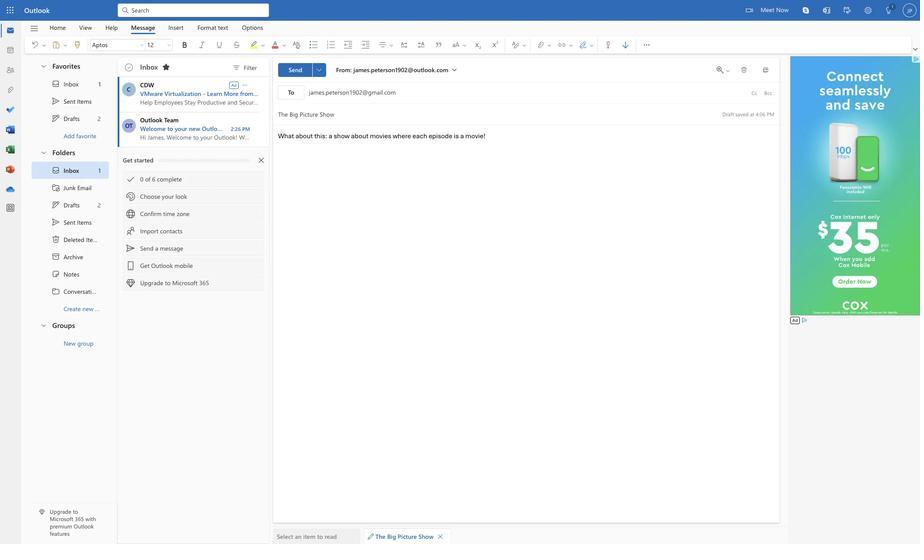 Task type: locate. For each thing, give the bounding box(es) containing it.
each
[[413, 132, 427, 141]]

 tree item
[[32, 283, 120, 300]]

to left read
[[317, 533, 323, 541]]

cdw up vmware
[[140, 81, 154, 89]]

episode
[[429, 132, 453, 141]]

to down 'get outlook mobile'
[[165, 279, 171, 287]]

1 vertical spatial 365
[[75, 516, 84, 523]]

0 vertical spatial  drafts
[[52, 114, 80, 123]]

1 horizontal spatial send
[[289, 66, 302, 74]]

to inside the upgrade to microsoft 365 with premium outlook features
[[73, 509, 78, 516]]

inbox up  junk email
[[64, 166, 79, 175]]

1 vertical spatial get
[[140, 262, 150, 270]]

more apps image
[[6, 204, 15, 213]]

james.peterson1902@outlook.com
[[354, 66, 449, 74]]

 tree item
[[32, 75, 109, 93], [32, 162, 109, 179]]

 button
[[193, 38, 211, 52]]

 button inside folders tree item
[[36, 145, 51, 161]]

numbering image
[[327, 41, 344, 49]]

1 left jp image
[[892, 3, 894, 10]]

favorite
[[76, 132, 96, 140]]

 right  
[[741, 67, 748, 74]]

1 vertical spatial ad
[[793, 318, 798, 324]]

microsoft for upgrade to microsoft 365 with premium outlook features
[[50, 516, 73, 523]]

 tree item down favorites tree item
[[32, 93, 109, 110]]

microsoft for upgrade to microsoft 365
[[172, 279, 198, 287]]


[[763, 67, 770, 74]]

0 vertical spatial  tree item
[[32, 110, 109, 127]]

this:
[[314, 132, 327, 141]]

deleted
[[64, 236, 84, 244]]


[[741, 67, 748, 74], [52, 235, 60, 244]]


[[368, 534, 374, 540]]

 button
[[48, 38, 62, 52]]

 right 
[[522, 43, 527, 48]]

 inside the  button
[[741, 67, 748, 74]]

cdw right from
[[255, 90, 269, 98]]

a left the message
[[155, 245, 158, 253]]

outlook down send a message
[[151, 262, 173, 270]]

0 horizontal spatial upgrade
[[50, 509, 71, 516]]

0 horizontal spatial microsoft
[[50, 516, 73, 523]]

basic text group
[[90, 36, 508, 54]]

 tree item up junk
[[32, 162, 109, 179]]

0 horizontal spatial your
[[162, 193, 174, 201]]

 up 
[[52, 235, 60, 244]]

1 vertical spatial 
[[52, 166, 60, 175]]

 right 
[[547, 43, 552, 48]]

0 horizontal spatial 
[[52, 235, 60, 244]]

 left groups
[[40, 322, 47, 329]]

inbox 
[[140, 62, 171, 71]]


[[438, 534, 444, 540]]

 tree item
[[32, 231, 109, 248]]

 button
[[26, 38, 41, 52]]

a right is
[[461, 132, 464, 141]]

 left folders
[[40, 149, 47, 156]]

1 2 from the top
[[98, 114, 101, 123]]

1  from the top
[[52, 80, 60, 88]]

set your advertising preferences image
[[802, 317, 809, 324]]

 sent items up  tree item
[[52, 218, 92, 227]]

tree
[[32, 162, 120, 318]]


[[126, 245, 135, 253]]

1  inbox from the top
[[52, 80, 78, 88]]

 right 
[[42, 43, 47, 48]]

1  sent items from the top
[[52, 97, 92, 106]]

0 vertical spatial 
[[52, 80, 60, 88]]

 right ''
[[589, 43, 595, 48]]

create new folder tree item
[[32, 300, 111, 318]]

365 inside the message list no conversations selected list box
[[199, 279, 209, 287]]

0 vertical spatial  tree item
[[32, 75, 109, 93]]

0 vertical spatial  button
[[912, 45, 920, 54]]

0 horizontal spatial 365
[[75, 516, 84, 523]]

add favorite tree item
[[32, 127, 109, 145]]

add
[[64, 132, 75, 140]]

0 vertical spatial get
[[123, 156, 133, 164]]

1 horizontal spatial 
[[643, 41, 651, 49]]

help button
[[99, 21, 124, 34]]

2  tree item from the top
[[32, 162, 109, 179]]

Add a subject text field
[[273, 107, 715, 121]]

1 vertical spatial  sent items
[[52, 218, 92, 227]]

1 vertical spatial  inbox
[[52, 166, 79, 175]]

2  tree item from the top
[[32, 214, 109, 231]]

 button inside favorites tree item
[[36, 58, 51, 74]]

outlook up  button at the top
[[24, 6, 50, 15]]

cdw image
[[122, 83, 136, 97]]

upgrade
[[140, 279, 163, 287], [50, 509, 71, 516]]

 inside  
[[726, 68, 731, 74]]

inbox down favorites tree item
[[64, 80, 78, 88]]

2 left ot
[[98, 114, 101, 123]]

0 vertical spatial pm
[[767, 111, 775, 118]]

 tree item up "add"
[[32, 110, 109, 127]]

1 vertical spatial  drafts
[[52, 201, 80, 209]]

ad left set your advertising preferences icon
[[793, 318, 798, 324]]

 button
[[430, 38, 448, 52]]

clipboard group
[[26, 36, 86, 54]]

your left the look
[[162, 193, 174, 201]]

 up add favorite tree item
[[52, 114, 60, 123]]

 right 
[[726, 68, 731, 74]]

 inside popup button
[[643, 41, 651, 49]]


[[125, 64, 133, 71]]

to down team
[[167, 125, 173, 133]]

items for 2nd  tree item from the bottom
[[77, 97, 92, 105]]

tree inside application
[[32, 162, 120, 318]]

2 about from the left
[[351, 132, 369, 141]]

 
[[52, 41, 68, 49]]

0 vertical spatial 365
[[199, 279, 209, 287]]

0 vertical spatial microsoft
[[172, 279, 198, 287]]

0 horizontal spatial send
[[140, 245, 154, 253]]

upgrade for upgrade to microsoft 365
[[140, 279, 163, 287]]

1 vertical spatial 
[[52, 235, 60, 244]]

to left the with on the left
[[73, 509, 78, 516]]

 inbox down favorites
[[52, 80, 78, 88]]

import contacts
[[140, 227, 183, 235]]

Select a conversation checkbox
[[119, 113, 140, 133]]

0 vertical spatial upgrade
[[140, 279, 163, 287]]

sent
[[64, 97, 75, 105], [64, 218, 75, 227]]

items
[[77, 97, 92, 105], [77, 218, 92, 227], [86, 236, 101, 244]]

0 vertical spatial 
[[52, 114, 60, 123]]


[[126, 227, 135, 236]]

 button
[[254, 154, 268, 167]]

folders tree item
[[32, 145, 109, 162]]

0 vertical spatial new
[[189, 125, 200, 133]]

upgrade for upgrade to microsoft 365 with premium outlook features
[[50, 509, 71, 516]]

 button left groups
[[36, 318, 51, 334]]

microsoft inside the message list no conversations selected list box
[[172, 279, 198, 287]]


[[52, 270, 60, 279]]

 tree item
[[32, 110, 109, 127], [32, 196, 109, 214]]

view button
[[73, 21, 99, 34]]

1 vertical spatial items
[[77, 218, 92, 227]]

1 left c
[[98, 80, 101, 88]]

 button right the 
[[62, 38, 69, 52]]

drafts down  junk email
[[64, 201, 80, 209]]

1 vertical spatial pm
[[242, 126, 250, 132]]

a right this:
[[329, 132, 333, 141]]

get for get outlook mobile
[[140, 262, 150, 270]]

items up  deleted items
[[77, 218, 92, 227]]

 tree item down favorites
[[32, 75, 109, 93]]

ad up more
[[231, 82, 237, 88]]

select
[[277, 533, 293, 541]]

0 vertical spatial 
[[52, 97, 60, 106]]

to do image
[[6, 106, 15, 115]]

 up from
[[242, 82, 248, 89]]

0 vertical spatial  tree item
[[32, 93, 109, 110]]

microsoft inside the upgrade to microsoft 365 with premium outlook features
[[50, 516, 73, 523]]

premium features image
[[39, 510, 45, 516]]

2 drafts from the top
[[64, 201, 80, 209]]

2 horizontal spatial a
[[461, 132, 464, 141]]

tab list
[[43, 21, 270, 34]]

 button
[[267, 36, 288, 54], [260, 38, 267, 52], [281, 38, 288, 52], [568, 38, 575, 52]]

upgrade inside the message list no conversations selected list box
[[140, 279, 163, 287]]

application containing outlook
[[0, 0, 921, 545]]

 inside folders tree item
[[40, 149, 47, 156]]

0 horizontal spatial about
[[296, 132, 313, 141]]

new left folder at bottom
[[82, 305, 93, 313]]

1 vertical spatial  button
[[312, 63, 326, 77]]

 button for groups
[[36, 318, 51, 334]]

0 horizontal spatial cdw
[[140, 81, 154, 89]]

create
[[64, 305, 81, 313]]

1 horizontal spatial upgrade
[[140, 279, 163, 287]]

2 horizontal spatial  button
[[245, 36, 267, 54]]

 inbox inside favorites tree
[[52, 80, 78, 88]]

1 vertical spatial send
[[140, 245, 154, 253]]


[[914, 47, 918, 52], [317, 68, 322, 73], [453, 68, 457, 72]]

1 vertical spatial 
[[52, 218, 60, 227]]

1  from the top
[[52, 114, 60, 123]]

1  drafts from the top
[[52, 114, 80, 123]]

pm right 4:06
[[767, 111, 775, 118]]

drafts
[[64, 114, 80, 123], [64, 201, 80, 209]]

from
[[336, 66, 351, 74]]

read
[[325, 533, 337, 541]]

drafts up add favorite tree item
[[64, 114, 80, 123]]

 inside  
[[522, 43, 527, 48]]

outlook.com
[[202, 125, 238, 133]]

draft
[[723, 111, 734, 118]]

 right 
[[389, 43, 394, 48]]

 button for 
[[62, 38, 69, 52]]

show
[[419, 533, 434, 541]]

2 vertical spatial inbox
[[64, 166, 79, 175]]

 sent items down favorites tree item
[[52, 97, 92, 106]]

 down jp image
[[914, 47, 918, 52]]

1 drafts from the top
[[64, 114, 80, 123]]

sent inside favorites tree
[[64, 97, 75, 105]]

items for 1st  tree item from the bottom
[[77, 218, 92, 227]]

 tree item
[[32, 93, 109, 110], [32, 214, 109, 231]]

 down  at the top
[[453, 68, 457, 72]]

mobile
[[175, 262, 193, 270]]

0 vertical spatial items
[[77, 97, 92, 105]]

message list no conversations selected list box
[[118, 77, 269, 544]]

1 vertical spatial cdw
[[255, 90, 269, 98]]

upgrade right 
[[140, 279, 163, 287]]

new
[[64, 340, 76, 348]]

get
[[123, 156, 133, 164], [140, 262, 150, 270]]

onedrive image
[[6, 186, 15, 194]]

 down 
[[52, 201, 60, 209]]

application
[[0, 0, 921, 545]]

2 horizontal spatial 
[[914, 47, 918, 52]]

2  from the top
[[52, 201, 60, 209]]

0 horizontal spatial pm
[[242, 126, 250, 132]]

 notes
[[52, 270, 79, 279]]

0 horizontal spatial new
[[82, 305, 93, 313]]

tab list containing home
[[43, 21, 270, 34]]

 left  "button"
[[282, 43, 287, 48]]

inbox left 
[[140, 62, 158, 71]]

 right 
[[643, 41, 651, 49]]

from
[[240, 90, 253, 98]]

items up favorite
[[77, 97, 92, 105]]

2  from the top
[[52, 166, 60, 175]]

1 vertical spatial 
[[52, 201, 60, 209]]

 button
[[26, 21, 43, 36]]

1 horizontal spatial about
[[351, 132, 369, 141]]

jp image
[[903, 3, 917, 17]]

get right 
[[140, 262, 150, 270]]

365 inside the upgrade to microsoft 365 with premium outlook features
[[75, 516, 84, 523]]

groups tree item
[[32, 318, 109, 335]]

 filter
[[232, 63, 257, 72]]

0 vertical spatial drafts
[[64, 114, 80, 123]]

get left the 'started'
[[123, 156, 133, 164]]

favorites tree
[[32, 55, 109, 145]]

to for upgrade to microsoft 365
[[165, 279, 171, 287]]

1 sent from the top
[[64, 97, 75, 105]]

0 vertical spatial inbox
[[140, 62, 158, 71]]

Select all messages checkbox
[[123, 61, 135, 74]]

sent up "add"
[[64, 97, 75, 105]]

 up  tree item
[[52, 218, 60, 227]]

1 for 2nd  tree item from the bottom of the page
[[98, 80, 101, 88]]

0 horizontal spatial a
[[155, 245, 158, 253]]

select an item to read button
[[273, 529, 361, 545]]

word image
[[6, 126, 15, 135]]

sent up  tree item
[[64, 218, 75, 227]]

1 vertical spatial microsoft
[[50, 516, 73, 523]]

 sent items for 1st  tree item from the bottom
[[52, 218, 92, 227]]

1 vertical spatial sent
[[64, 218, 75, 227]]

where
[[393, 132, 411, 141]]

send up to
[[289, 66, 302, 74]]

 button
[[817, 0, 837, 22]]

1 vertical spatial 2
[[98, 201, 101, 209]]

inbox
[[140, 62, 158, 71], [64, 80, 78, 88], [64, 166, 79, 175]]

0 vertical spatial  sent items
[[52, 97, 92, 106]]

2  sent items from the top
[[52, 218, 92, 227]]

send inside the message list no conversations selected list box
[[140, 245, 154, 253]]

1 horizontal spatial a
[[329, 132, 333, 141]]

email
[[77, 184, 92, 192]]

1 vertical spatial 
[[242, 82, 248, 89]]

 inside dropdown button
[[242, 82, 248, 89]]

drafts inside favorites tree
[[64, 114, 80, 123]]


[[746, 7, 753, 14]]


[[52, 97, 60, 106], [52, 218, 60, 227]]

new
[[189, 125, 200, 133], [82, 305, 93, 313]]

 button left "from"
[[312, 63, 326, 77]]

 button inside groups tree item
[[36, 318, 51, 334]]

 button down the options button
[[245, 36, 267, 54]]


[[803, 7, 810, 14]]

 inside favorites tree item
[[40, 63, 47, 69]]

items right deleted
[[86, 236, 101, 244]]

1 vertical spatial your
[[162, 193, 174, 201]]

 down favorites
[[52, 80, 60, 88]]

notes
[[64, 270, 79, 279]]

text
[[218, 23, 228, 31]]

groups
[[52, 321, 75, 330]]

to
[[167, 125, 173, 133], [165, 279, 171, 287], [73, 509, 78, 516], [317, 533, 323, 541]]

1 vertical spatial  tree item
[[32, 196, 109, 214]]

0 horizontal spatial ad
[[231, 82, 237, 88]]

about right show
[[351, 132, 369, 141]]

 inside the  
[[462, 43, 467, 48]]

upgrade to microsoft 365
[[140, 279, 209, 287]]

2  inbox from the top
[[52, 166, 79, 175]]


[[52, 41, 61, 49]]

new inside tree item
[[82, 305, 93, 313]]

 tree item up deleted
[[32, 214, 109, 231]]

get for get started
[[123, 156, 133, 164]]

1 vertical spatial  tree item
[[32, 214, 109, 231]]

outlook up welcome
[[140, 116, 163, 124]]


[[52, 184, 60, 192]]

 button down jp image
[[912, 45, 920, 54]]

1 horizontal spatial microsoft
[[172, 279, 198, 287]]

home button
[[43, 21, 72, 34]]

 right 
[[569, 43, 574, 48]]

0 vertical spatial 1
[[892, 3, 894, 10]]


[[844, 7, 851, 14]]

is
[[454, 132, 459, 141]]

1 vertical spatial new
[[82, 305, 93, 313]]

get started
[[123, 156, 154, 164]]

cdw
[[140, 81, 154, 89], [255, 90, 269, 98]]

 
[[452, 41, 467, 49]]

 button
[[211, 38, 228, 52]]

 for 2nd  'tree item' from the top of the page
[[52, 201, 60, 209]]


[[824, 7, 831, 14]]

0 vertical spatial 2
[[98, 114, 101, 123]]

about left this:
[[296, 132, 313, 141]]

0 vertical spatial ad
[[231, 82, 237, 88]]

 right send button
[[317, 68, 322, 73]]

send inside send button
[[289, 66, 302, 74]]

Search for email, meetings, files and more. field
[[131, 5, 264, 14]]

1 horizontal spatial new
[[189, 125, 200, 133]]

items inside  deleted items
[[86, 236, 101, 244]]


[[232, 41, 241, 49]]

0 vertical spatial 
[[741, 67, 748, 74]]

1 vertical spatial  tree item
[[32, 162, 109, 179]]

0 horizontal spatial  button
[[41, 38, 48, 52]]

favorites tree item
[[32, 58, 109, 75]]

2 vertical spatial items
[[86, 236, 101, 244]]

0 vertical spatial sent
[[64, 97, 75, 105]]

 inbox up junk
[[52, 166, 79, 175]]

 button right 
[[41, 38, 48, 52]]

2 vertical spatial 1
[[98, 166, 101, 175]]


[[162, 63, 171, 71]]

 drafts up "add"
[[52, 114, 80, 123]]

send right 
[[140, 245, 154, 253]]

 for  dropdown button
[[242, 82, 248, 89]]


[[259, 158, 264, 163]]

2 sent from the top
[[64, 218, 75, 227]]

2 2 from the top
[[98, 201, 101, 209]]

 down favorites
[[52, 97, 60, 106]]

1 horizontal spatial 365
[[199, 279, 209, 287]]

pm inside the message list no conversations selected list box
[[242, 126, 250, 132]]

 button
[[245, 36, 267, 54], [41, 38, 48, 52], [62, 38, 69, 52]]

items inside favorites tree
[[77, 97, 92, 105]]

2  from the top
[[52, 218, 60, 227]]

 button
[[912, 45, 920, 54], [312, 63, 326, 77]]

1 vertical spatial upgrade
[[50, 509, 71, 516]]

1 horizontal spatial pm
[[767, 111, 775, 118]]

upgrade up premium
[[50, 509, 71, 516]]

 inside  tree item
[[52, 235, 60, 244]]

1 vertical spatial 1
[[98, 80, 101, 88]]

 inside favorites tree
[[52, 97, 60, 106]]

 button down  
[[36, 58, 51, 74]]

0 vertical spatial your
[[175, 125, 187, 133]]

 
[[558, 41, 574, 49]]

 right the 
[[63, 43, 68, 48]]

1 horizontal spatial get
[[140, 262, 150, 270]]

1 vertical spatial drafts
[[64, 201, 80, 209]]

1 horizontal spatial  button
[[912, 45, 920, 54]]

0 vertical spatial 
[[643, 41, 651, 49]]

1 inside favorites tree
[[98, 80, 101, 88]]

1 horizontal spatial 
[[741, 67, 748, 74]]

 tree item down junk
[[32, 196, 109, 214]]

to inside the select an item to read "button"
[[317, 533, 323, 541]]

tree containing 
[[32, 162, 120, 318]]

1 horizontal spatial  button
[[62, 38, 69, 52]]

 for  popup button
[[643, 41, 651, 49]]


[[886, 7, 893, 14]]

 inside  
[[389, 43, 394, 48]]

1 horizontal spatial 
[[453, 68, 457, 72]]

 sent items inside favorites tree
[[52, 97, 92, 106]]

1 horizontal spatial cdw
[[255, 90, 269, 98]]

1 vertical spatial inbox
[[64, 80, 78, 88]]

 button left folders
[[36, 145, 51, 161]]

0 vertical spatial  inbox
[[52, 80, 78, 88]]

inbox inside favorites tree
[[64, 80, 78, 88]]

1  from the top
[[52, 97, 60, 106]]

outlook right premium
[[74, 523, 94, 531]]

new left the outlook.com
[[189, 125, 200, 133]]

0 vertical spatial send
[[289, 66, 302, 74]]

pm right 2:26
[[242, 126, 250, 132]]

0 horizontal spatial 
[[242, 82, 248, 89]]

0 horizontal spatial get
[[123, 156, 133, 164]]

superscript image
[[490, 41, 508, 49]]


[[52, 80, 60, 88], [52, 166, 60, 175]]

2 left ''
[[98, 201, 101, 209]]

0 vertical spatial cdw
[[140, 81, 154, 89]]

 deleted items
[[52, 235, 101, 244]]

upgrade inside the upgrade to microsoft 365 with premium outlook features
[[50, 509, 71, 516]]

 inside from : james.peterson1902@outlook.com 
[[453, 68, 457, 72]]

microsoft up the features
[[50, 516, 73, 523]]

microsoft down mobile
[[172, 279, 198, 287]]

1 up  tree item
[[98, 166, 101, 175]]

 right  at the top
[[462, 43, 467, 48]]

 inside favorites tree
[[52, 114, 60, 123]]

 drafts down junk
[[52, 201, 80, 209]]

 up 
[[52, 166, 60, 175]]

inbox for first  tree item from the bottom
[[64, 166, 79, 175]]

to for welcome to your new outlook.com account
[[167, 125, 173, 133]]

 for 2nd  'tree item' from the bottom of the page
[[52, 114, 60, 123]]

 down  
[[40, 63, 47, 69]]

send for send a message
[[140, 245, 154, 253]]

your down team
[[175, 125, 187, 133]]



Task type: describe. For each thing, give the bounding box(es) containing it.

[[865, 7, 872, 14]]

movie!
[[466, 132, 486, 141]]

increase indent image
[[361, 41, 379, 49]]

choose your look
[[140, 193, 187, 201]]

 button for folders
[[36, 145, 51, 161]]

 button right font size text field
[[166, 39, 173, 51]]

 button
[[396, 38, 413, 52]]

james.peterson1902@gmail.com
[[309, 88, 396, 96]]

2  drafts from the top
[[52, 201, 80, 209]]

2  tree item from the top
[[32, 196, 109, 214]]

 inside  
[[42, 43, 47, 48]]

 left font size text field
[[139, 42, 145, 48]]

 button
[[228, 38, 245, 52]]

Font text field
[[90, 40, 138, 50]]

format text button
[[191, 21, 235, 34]]

:
[[351, 66, 352, 74]]

 tree item
[[32, 248, 109, 266]]


[[417, 41, 426, 49]]

filter
[[244, 63, 257, 72]]


[[30, 24, 39, 33]]

1  tree item from the top
[[32, 93, 109, 110]]

1  tree item from the top
[[32, 110, 109, 127]]

0 horizontal spatial 
[[317, 68, 322, 73]]


[[126, 64, 133, 71]]

font color image
[[271, 41, 288, 49]]

new group tree item
[[32, 335, 109, 352]]

 for 
[[741, 67, 748, 74]]

1 horizontal spatial ad
[[793, 318, 798, 324]]

 left "font color" icon
[[261, 43, 266, 48]]

new inside the message list no conversations selected list box
[[189, 125, 200, 133]]

2 inside favorites tree
[[98, 114, 101, 123]]

what
[[278, 132, 294, 141]]

picture
[[398, 533, 417, 541]]

 junk email
[[52, 184, 92, 192]]

Message body, press Alt+F10 to exit text field
[[278, 132, 775, 252]]

365 for upgrade to microsoft 365 with premium outlook features
[[75, 516, 84, 523]]

1 about from the left
[[296, 132, 313, 141]]

upgrade to microsoft 365 with premium outlook features
[[50, 509, 96, 538]]

 inside  
[[589, 43, 595, 48]]


[[537, 41, 545, 49]]

started
[[134, 156, 154, 164]]


[[73, 41, 82, 49]]

inbox inside inbox 
[[140, 62, 158, 71]]

now
[[777, 6, 789, 14]]

movies
[[370, 132, 392, 141]]


[[215, 41, 224, 49]]

 
[[31, 41, 47, 49]]

time
[[163, 210, 175, 218]]


[[452, 41, 460, 49]]

files image
[[6, 86, 15, 95]]

send for send
[[289, 66, 302, 74]]

 for  deleted items
[[52, 235, 60, 244]]

meet
[[761, 6, 775, 14]]


[[232, 64, 241, 72]]

send a message
[[140, 245, 183, 253]]

1 horizontal spatial your
[[175, 125, 187, 133]]

bcc
[[765, 90, 773, 97]]

format text
[[198, 23, 228, 31]]

item
[[303, 533, 316, 541]]

 drafts inside favorites tree
[[52, 114, 80, 123]]

a inside list box
[[155, 245, 158, 253]]

new group
[[64, 340, 93, 348]]

outlook inside the upgrade to microsoft 365 with premium outlook features
[[74, 523, 94, 531]]

bullets image
[[309, 41, 327, 49]]

message
[[131, 23, 155, 31]]

 button
[[159, 60, 173, 74]]

 button
[[837, 0, 858, 22]]

365 for upgrade to microsoft 365
[[199, 279, 209, 287]]

 inbox for first  tree item from the bottom
[[52, 166, 79, 175]]

learn
[[207, 90, 222, 98]]

decrease indent image
[[344, 41, 361, 49]]

 
[[512, 41, 527, 49]]

 conversation history
[[52, 287, 120, 296]]


[[121, 6, 130, 15]]

saved
[[736, 111, 749, 118]]

virtualization
[[165, 90, 201, 98]]

ad inside the message list no conversations selected list box
[[231, 82, 237, 88]]

options
[[242, 23, 263, 31]]

calendar image
[[6, 46, 15, 55]]

group
[[77, 340, 93, 348]]

message
[[160, 245, 183, 253]]

 button for 
[[41, 38, 48, 52]]

message list section
[[118, 55, 269, 544]]

subscript image
[[473, 41, 490, 49]]

 inbox for 2nd  tree item from the bottom of the page
[[52, 80, 78, 88]]

 button
[[554, 38, 568, 52]]

outlook team image
[[122, 119, 136, 133]]

reading pane main content
[[270, 54, 789, 545]]

 button
[[638, 36, 656, 54]]

 inside  
[[63, 43, 68, 48]]

tags group
[[600, 36, 634, 54]]

 inside groups tree item
[[40, 322, 47, 329]]

text highlight color image
[[250, 41, 267, 49]]

favorites
[[52, 61, 80, 71]]

inbox heading
[[140, 58, 173, 77]]


[[400, 41, 409, 49]]

2:26 pm
[[231, 126, 250, 132]]

To text field
[[309, 88, 748, 98]]

welcome
[[140, 125, 166, 133]]

to
[[288, 88, 294, 97]]

 search field
[[118, 0, 269, 19]]

 button
[[617, 38, 634, 52]]

powerpoint image
[[6, 166, 15, 174]]

people image
[[6, 66, 15, 75]]

confirm
[[140, 210, 162, 218]]


[[52, 253, 60, 261]]

 button for favorites
[[36, 58, 51, 74]]

 right font size text field
[[167, 42, 172, 48]]


[[717, 67, 724, 74]]

outlook banner
[[0, 0, 921, 22]]

0 of 6 complete
[[140, 175, 182, 184]]

contacts
[[160, 227, 183, 235]]


[[126, 262, 135, 270]]

include group
[[532, 36, 596, 54]]

-
[[203, 90, 205, 98]]


[[31, 41, 39, 49]]

1 for first  tree item from the bottom
[[98, 166, 101, 175]]

conversation
[[64, 288, 99, 296]]

 inside favorites tree
[[52, 80, 60, 88]]

 tree item
[[32, 266, 109, 283]]

6
[[152, 175, 155, 184]]

 button down message button
[[138, 39, 145, 51]]

archive
[[64, 253, 83, 261]]

 button inside include group
[[568, 38, 575, 52]]

vmware virtualization - learn more from cdw
[[140, 90, 269, 98]]


[[579, 41, 588, 49]]

get outlook mobile
[[140, 262, 193, 270]]

1 inside  1
[[892, 3, 894, 10]]

message button
[[125, 21, 162, 34]]

 sent items for 2nd  tree item from the bottom
[[52, 97, 92, 106]]

 inside the  
[[547, 43, 552, 48]]


[[126, 193, 135, 201]]

left-rail-appbar navigation
[[2, 21, 19, 200]]

 tree item
[[32, 179, 109, 196]]

 
[[717, 67, 731, 74]]

 button
[[413, 38, 430, 52]]

inbox for 2nd  tree item from the bottom of the page
[[64, 80, 78, 88]]

bcc button
[[762, 86, 776, 100]]

at
[[750, 111, 755, 118]]

 button
[[757, 63, 775, 77]]

items for  tree item
[[86, 236, 101, 244]]

Font size text field
[[145, 40, 165, 50]]

draft saved at 4:06 pm
[[723, 111, 775, 118]]

excel image
[[6, 146, 15, 155]]

mail image
[[6, 26, 15, 35]]

pm inside reading pane main content
[[767, 111, 775, 118]]

to for upgrade to microsoft 365 with premium outlook features
[[73, 509, 78, 516]]

create new folder
[[64, 305, 111, 313]]

history
[[100, 288, 120, 296]]

1  tree item from the top
[[32, 75, 109, 93]]

 inside the  
[[569, 43, 574, 48]]

send button
[[278, 63, 313, 77]]

 
[[379, 41, 394, 49]]

c
[[127, 85, 131, 93]]

outlook inside banner
[[24, 6, 50, 15]]

0 horizontal spatial  button
[[312, 63, 326, 77]]

 
[[537, 41, 552, 49]]



Task type: vqa. For each thing, say whether or not it's contained in the screenshot.
the leftmost the Microsoft
yes



